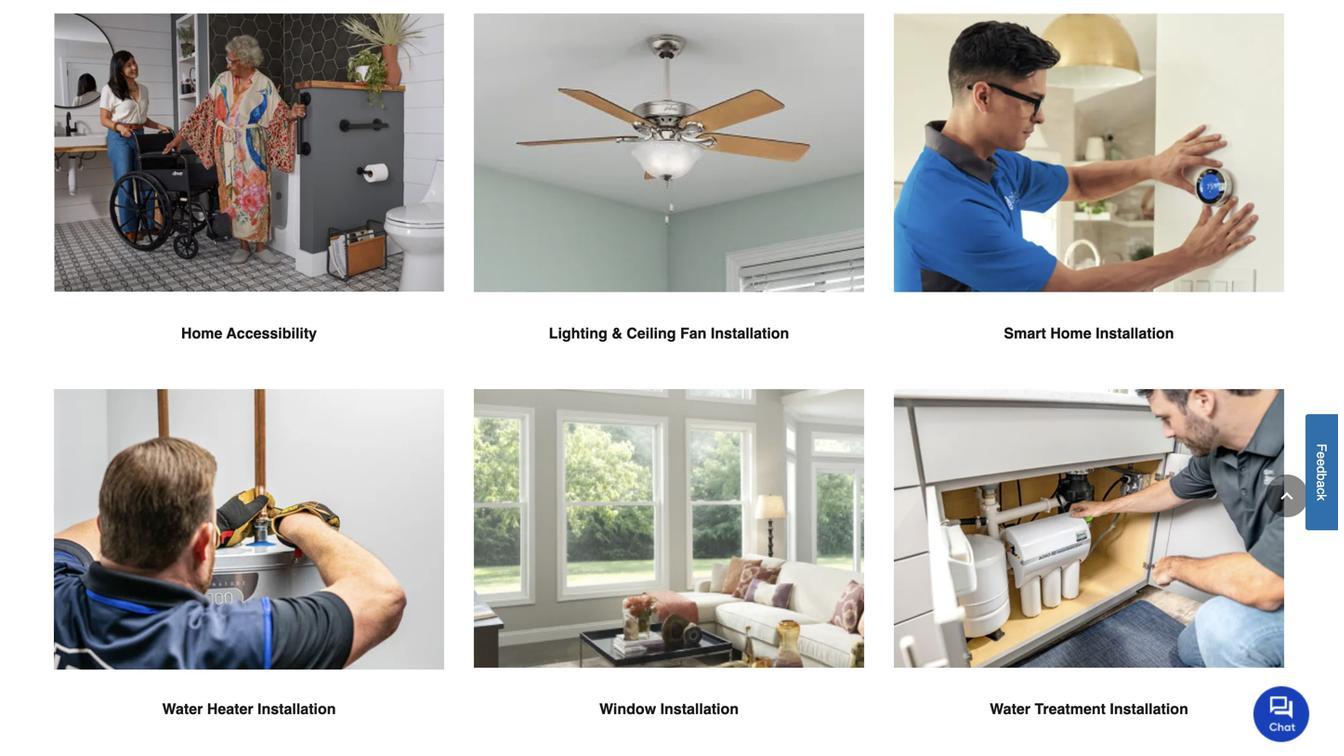 Task type: locate. For each thing, give the bounding box(es) containing it.
b
[[1315, 474, 1330, 481]]

water left treatment
[[990, 701, 1031, 718]]

a person adjusting the temperature to 75 degrees on a smart thermostat. image
[[894, 13, 1284, 292]]

ceiling
[[627, 325, 676, 342]]

2 e from the top
[[1315, 459, 1330, 466]]

f
[[1315, 444, 1330, 452]]

water treatment installation link
[[894, 389, 1284, 756]]

lighting & ceiling fan installation
[[549, 325, 789, 342]]

window installation
[[599, 701, 739, 718]]

0 horizontal spatial home
[[181, 325, 222, 342]]

window installation link
[[474, 389, 864, 756]]

home accessibility link
[[54, 13, 444, 389]]

home
[[181, 325, 222, 342], [1050, 325, 1092, 342]]

scroll to top element
[[1266, 475, 1309, 518]]

home left accessibility
[[181, 325, 222, 342]]

water for water treatment installation
[[990, 701, 1031, 718]]

1 water from the left
[[162, 701, 203, 718]]

water heater installation
[[162, 701, 336, 718]]

a fan with light brown blades and built-in lighting with a frosted shade. image
[[474, 13, 864, 292]]

a lowe's professional installer setting up a reverse osmosis system under a kitchen sink. image
[[894, 389, 1284, 668]]

1 home from the left
[[181, 325, 222, 342]]

smart
[[1004, 325, 1046, 342]]

0 horizontal spatial water
[[162, 701, 203, 718]]

e up b
[[1315, 459, 1330, 466]]

2 home from the left
[[1050, 325, 1092, 342]]

heater
[[207, 701, 253, 718]]

water
[[162, 701, 203, 718], [990, 701, 1031, 718]]

2 water from the left
[[990, 701, 1031, 718]]

1 horizontal spatial water
[[990, 701, 1031, 718]]

home right the smart
[[1050, 325, 1092, 342]]

e
[[1315, 452, 1330, 459], [1315, 459, 1330, 466]]

home inside smart home installation link
[[1050, 325, 1092, 342]]

water left "heater"
[[162, 701, 203, 718]]

e up "d"
[[1315, 452, 1330, 459]]

accessibility
[[226, 325, 317, 342]]

water treatment installation
[[990, 701, 1189, 718]]

chat invite button image
[[1254, 686, 1310, 743]]

smart home installation link
[[894, 13, 1284, 389]]

1 horizontal spatial home
[[1050, 325, 1092, 342]]

installation
[[711, 325, 789, 342], [1096, 325, 1174, 342], [257, 701, 336, 718], [660, 701, 739, 718], [1110, 701, 1189, 718]]



Task type: describe. For each thing, give the bounding box(es) containing it.
c
[[1315, 488, 1330, 495]]

1 e from the top
[[1315, 452, 1330, 459]]

a
[[1315, 481, 1330, 488]]

a care worker helping an elderly woman with a wheelchair in a large accessible bathroom. image
[[54, 13, 444, 292]]

treatment
[[1035, 701, 1106, 718]]

water heater installation link
[[54, 389, 444, 756]]

lighting
[[549, 325, 608, 342]]

&
[[612, 325, 622, 342]]

f e e d b a c k button
[[1306, 414, 1338, 531]]

d
[[1315, 466, 1330, 474]]

a lowe's professional installer working on a water heater in a garage. image
[[54, 389, 444, 679]]

installation for water treatment installation
[[1110, 701, 1189, 718]]

fan
[[680, 325, 707, 342]]

installation for water heater installation
[[257, 701, 336, 718]]

smart home installation
[[1004, 325, 1174, 342]]

home inside home accessibility link
[[181, 325, 222, 342]]

f e e d b a c k
[[1315, 444, 1330, 501]]

chevron up image
[[1278, 487, 1297, 506]]

installation for smart home installation
[[1096, 325, 1174, 342]]

home accessibility
[[181, 325, 317, 342]]

water for water heater installation
[[162, 701, 203, 718]]

a set of windows in a living room looking out on a lawn. image
[[474, 389, 864, 668]]

lighting & ceiling fan installation link
[[474, 13, 864, 389]]

window
[[599, 701, 656, 718]]

k
[[1315, 495, 1330, 501]]



Task type: vqa. For each thing, say whether or not it's contained in the screenshot.
Smart Home Installation link
yes



